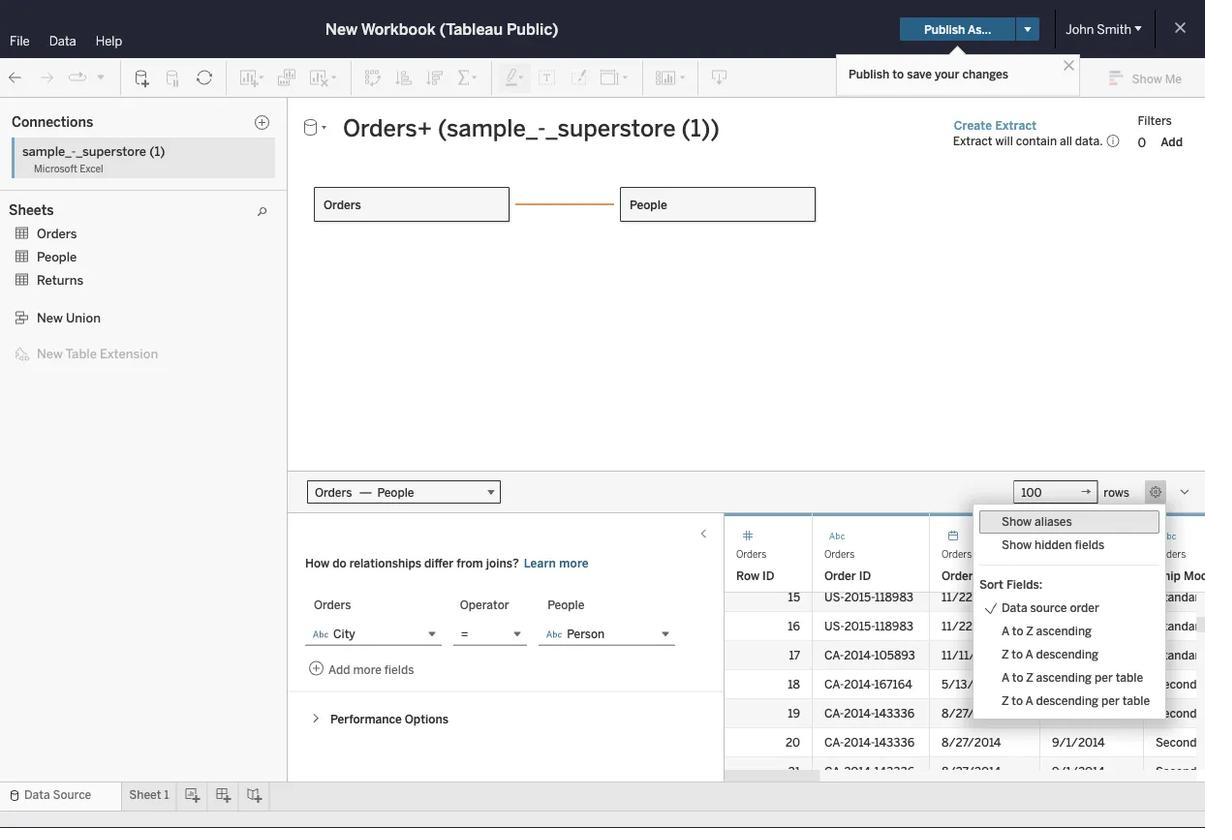 Task type: locate. For each thing, give the bounding box(es) containing it.
_superstore up excel at left top
[[76, 143, 146, 159]]

11/26/2015 up the "a to z ascending"
[[1053, 591, 1118, 605]]

city down do
[[333, 627, 356, 641]]

date up order id
[[92, 348, 118, 362]]

publish
[[925, 22, 966, 36], [849, 67, 890, 81]]

ca-2014-167164
[[825, 678, 913, 692]]

1 horizontal spatial order date
[[942, 570, 1003, 584]]

new left union
[[37, 310, 63, 326]]

3 2014- from the top
[[845, 707, 875, 721]]

1 down columns
[[443, 173, 455, 200]]

1 row from the top
[[725, 584, 1206, 613]]

per down 11/18/2014
[[1095, 671, 1114, 685]]

file
[[10, 33, 30, 48]]

1 9/1/2014 from the top
[[1053, 707, 1106, 721]]

performance
[[331, 713, 402, 727]]

id down new table extension
[[92, 368, 104, 382]]

order date up order id
[[58, 348, 118, 362]]

ascending
[[1037, 625, 1093, 639], [1037, 671, 1093, 685]]

11/22/2015 up 11/11/2014
[[942, 620, 1007, 634]]

replay animation image right redo icon
[[68, 68, 87, 87]]

mod
[[1185, 570, 1206, 584]]

contain
[[1017, 134, 1058, 148]]

2 2014- from the top
[[845, 678, 875, 692]]

replay animation image down help
[[95, 71, 107, 83]]

hidden
[[1035, 539, 1073, 553]]

row containing 20
[[725, 729, 1206, 758]]

all
[[1061, 134, 1073, 148]]

1 vertical spatial 11/22/2015
[[942, 620, 1007, 634]]

second c for 20
[[1157, 736, 1206, 750]]

people
[[630, 198, 668, 212], [37, 249, 77, 265], [377, 485, 414, 499], [548, 598, 585, 612], [58, 769, 95, 783]]

1 second from the top
[[1157, 678, 1198, 692]]

show left me
[[1133, 71, 1163, 86]]

data source order
[[1002, 602, 1100, 616]]

1
[[443, 173, 455, 200], [164, 789, 169, 803]]

0 vertical spatial sheet
[[386, 173, 439, 200]]

c
[[1201, 678, 1206, 692], [1201, 707, 1206, 721], [1201, 736, 1206, 750], [1201, 765, 1206, 779]]

z down source
[[1027, 625, 1034, 639]]

ship
[[1157, 570, 1182, 584]]

1 standard from the top
[[1157, 620, 1206, 634]]

0 vertical spatial publish
[[925, 22, 966, 36]]

None text field
[[335, 113, 936, 143], [1014, 481, 1099, 504], [335, 113, 936, 143], [1014, 481, 1099, 504]]

ca-2014-143336 for 19
[[825, 707, 916, 721]]

2015- for 16
[[845, 620, 875, 634]]

collapse image
[[177, 106, 189, 117]]

2 ca- from the top
[[825, 678, 845, 692]]

orders inside orders ship mod
[[1157, 549, 1187, 560]]

ca-
[[825, 649, 845, 663], [825, 678, 845, 692], [825, 707, 845, 721], [825, 736, 845, 750], [825, 765, 845, 779]]

download image
[[711, 68, 730, 88]]

5 2014- from the top
[[845, 765, 875, 779]]

ca- right 21
[[825, 765, 845, 779]]

ca- right '20'
[[825, 736, 845, 750]]

john
[[1067, 21, 1095, 37]]

1 vertical spatial publish
[[849, 67, 890, 81]]

order date inside grid
[[942, 570, 1003, 584]]

3 143336 from the top
[[875, 765, 916, 779]]

0 vertical spatial new
[[326, 20, 358, 38]]

second c for 19
[[1157, 707, 1206, 721]]

second for 21
[[1157, 765, 1198, 779]]

1 descending from the top
[[1037, 648, 1099, 662]]

data down the sort fields:
[[1002, 602, 1028, 616]]

9/1/2014 for 19
[[1053, 707, 1106, 721]]

0 vertical spatial sheet 1
[[386, 173, 455, 200]]

2 2015- from the top
[[845, 620, 875, 634]]

2 second from the top
[[1157, 707, 1198, 721]]

sheet down the rows on the top left
[[386, 173, 439, 200]]

me
[[1166, 71, 1183, 86]]

0 vertical spatial us-2015-118983
[[825, 591, 914, 605]]

4 second c from the top
[[1157, 765, 1206, 779]]

1 horizontal spatial 1
[[443, 173, 455, 200]]

1 horizontal spatial sheet
[[386, 173, 439, 200]]

performance options button
[[305, 708, 707, 731]]

1 vertical spatial descending
[[1037, 695, 1099, 709]]

extract will contain all data.
[[954, 134, 1104, 148]]

menu containing show aliases
[[974, 505, 1166, 719]]

1 11/22/2015 from the top
[[942, 591, 1007, 605]]

3 c from the top
[[1201, 736, 1206, 750]]

0 horizontal spatial replay animation image
[[68, 68, 87, 87]]

1 horizontal spatial publish
[[925, 22, 966, 36]]

id right row
[[763, 570, 775, 584]]

0 vertical spatial 1
[[443, 173, 455, 200]]

6 row from the top
[[725, 729, 1206, 758]]

3 ca- from the top
[[825, 707, 845, 721]]

order id
[[58, 368, 104, 382]]

118983 for 15
[[875, 591, 914, 605]]

show for show aliases
[[1002, 515, 1033, 529]]

as...
[[968, 22, 992, 36]]

2 9/1/2014 from the top
[[1053, 736, 1106, 750]]

replay animation image
[[68, 68, 87, 87], [95, 71, 107, 83]]

2 8/27/2014 from the top
[[942, 736, 1002, 750]]

118983 for 16
[[875, 620, 914, 634]]

1 vertical spatial us-2015-118983
[[825, 620, 914, 634]]

1 118983 from the top
[[875, 591, 914, 605]]

2014- for 19
[[845, 707, 875, 721]]

do
[[333, 557, 347, 571]]

publish inside button
[[925, 22, 966, 36]]

show labels image
[[538, 68, 557, 88]]

16
[[788, 620, 801, 634]]

2 143336 from the top
[[875, 736, 916, 750]]

sheet 1 down the rows on the top left
[[386, 173, 455, 200]]

z down 11/11/2014
[[1002, 695, 1010, 709]]

2 vertical spatial 8/27/2014
[[942, 765, 1002, 779]]

1 c from the top
[[1201, 678, 1206, 692]]

us-2015-118983 down orders order id
[[825, 591, 914, 605]]

public)
[[507, 20, 559, 38]]

11/26/2015 down order
[[1053, 620, 1118, 634]]

2 11/26/2015 from the top
[[1053, 620, 1118, 634]]

2 row from the top
[[725, 613, 1206, 642]]

2 vertical spatial ca-2014-143336
[[825, 765, 916, 779]]

0 vertical spatial 11/22/2015
[[942, 591, 1007, 605]]

1 row group from the top
[[725, 467, 1206, 758]]

row containing 17
[[725, 642, 1206, 671]]

sort descending image
[[426, 68, 445, 88]]

redo image
[[37, 68, 56, 88]]

0 horizontal spatial publish
[[849, 67, 890, 81]]

4 c from the top
[[1201, 765, 1206, 779]]

ca- right 17
[[825, 649, 845, 663]]

1 vertical spatial new
[[37, 310, 63, 326]]

2015- down orders order id
[[845, 591, 875, 605]]

id inside orders order id
[[860, 570, 872, 584]]

descending down 5/15/2014
[[1037, 695, 1099, 709]]

21
[[789, 765, 801, 779]]

2 vertical spatial new
[[37, 346, 63, 362]]

extension
[[100, 346, 158, 362]]

new up the clear sheet icon
[[326, 20, 358, 38]]

0 vertical spatial descending
[[1037, 648, 1099, 662]]

11/22/2015 for 15
[[942, 591, 1007, 605]]

0 vertical spatial show
[[1133, 71, 1163, 86]]

order date left fields: on the bottom right of the page
[[942, 570, 1003, 584]]

undo image
[[6, 68, 25, 88]]

1 vertical spatial 8/27/2014
[[942, 736, 1002, 750]]

5 ca- from the top
[[825, 765, 845, 779]]

2 11/22/2015 from the top
[[942, 620, 1007, 634]]

extract
[[996, 119, 1037, 133], [954, 134, 993, 148]]

publish left the as...
[[925, 22, 966, 36]]

returns
[[37, 272, 84, 288]]

show left aliases
[[1002, 515, 1033, 529]]

ascending up z to a descending per table
[[1037, 671, 1093, 685]]

1 vertical spatial extract
[[954, 134, 993, 148]]

3 ca-2014-143336 from the top
[[825, 765, 916, 779]]

4 second from the top
[[1157, 765, 1198, 779]]

ca- for 17
[[825, 649, 845, 663]]

3 9/1/2014 from the top
[[1053, 765, 1106, 779]]

2 us-2015-118983 from the top
[[825, 620, 914, 634]]

to for z to a descending per table
[[1012, 695, 1024, 709]]

5 row from the top
[[725, 700, 1206, 729]]

3 row from the top
[[725, 642, 1206, 671]]

menu
[[974, 505, 1166, 719]]

0 vertical spatial 143336
[[875, 707, 916, 721]]

11/18/2014
[[1053, 649, 1116, 663]]

ca- for 18
[[825, 678, 845, 692]]

5/13/2014
[[942, 678, 1002, 692]]

1 vertical spatial per
[[1102, 695, 1120, 709]]

_superstore inside sample_-_superstore (1) microsoft excel
[[76, 143, 146, 159]]

analytics
[[90, 103, 144, 119]]

1 vertical spatial standard
[[1157, 649, 1206, 663]]

11/26/2015 for 16
[[1053, 620, 1118, 634]]

1 ca-2014-143336 from the top
[[825, 707, 916, 721]]

1 vertical spatial 11/26/2015
[[1053, 620, 1118, 634]]

2 vertical spatial 143336
[[875, 765, 916, 779]]

1 vertical spatial show
[[1002, 515, 1033, 529]]

1 vertical spatial 9/1/2014
[[1053, 736, 1106, 750]]

3 second from the top
[[1157, 736, 1198, 750]]

customer id
[[58, 307, 127, 321]]

1 vertical spatial us-
[[825, 620, 845, 634]]

143336 for 20
[[875, 736, 916, 750]]

how do relationships differ from joins? learn more
[[305, 557, 589, 571]]

1 vertical spatial order date
[[942, 570, 1003, 584]]

date inside grid
[[977, 570, 1003, 584]]

1 vertical spatial date
[[977, 570, 1003, 584]]

8/27/2014
[[942, 707, 1002, 721], [942, 736, 1002, 750], [942, 765, 1002, 779]]

from
[[457, 557, 483, 571]]

row group
[[725, 467, 1206, 758], [725, 758, 1206, 829]]

changes
[[963, 67, 1009, 81]]

0 vertical spatial standard
[[1157, 620, 1206, 634]]

create
[[955, 119, 993, 133]]

highlight image
[[504, 68, 526, 88]]

table down the a to z ascending per table in the bottom right of the page
[[1123, 695, 1151, 709]]

order up ca-2014-105893 in the right bottom of the page
[[825, 570, 857, 584]]

0 vertical spatial ascending
[[1037, 625, 1093, 639]]

extract up will
[[996, 119, 1037, 133]]

grid
[[725, 176, 1206, 829]]

1 horizontal spatial date
[[977, 570, 1003, 584]]

sheet 1 down (count)
[[129, 789, 169, 803]]

orders+
[[24, 132, 69, 146]]

1 11/26/2015 from the top
[[1053, 591, 1118, 605]]

2 vertical spatial 9/1/2014
[[1053, 765, 1106, 779]]

show for show me
[[1133, 71, 1163, 86]]

20
[[786, 736, 801, 750]]

1 horizontal spatial sheet 1
[[386, 173, 455, 200]]

us-2015-118983 up ca-2014-105893 in the right bottom of the page
[[825, 620, 914, 634]]

duplicate image
[[277, 68, 297, 88]]

1 us-2015-118983 from the top
[[825, 591, 914, 605]]

1 horizontal spatial city
[[333, 627, 356, 641]]

4 2014- from the top
[[845, 736, 875, 750]]

1 vertical spatial 2015-
[[845, 620, 875, 634]]

0 horizontal spatial city
[[58, 266, 80, 280]]

3 second c from the top
[[1157, 736, 1206, 750]]

0 horizontal spatial date
[[92, 348, 118, 362]]

smith
[[1098, 21, 1132, 37]]

id
[[115, 307, 127, 321], [92, 368, 104, 382], [763, 570, 775, 584], [860, 570, 872, 584]]

orders row id
[[737, 549, 775, 584]]

0 vertical spatial 2015-
[[845, 591, 875, 605]]

1 vertical spatial city
[[333, 627, 356, 641]]

11/22/2015 left fields: on the bottom right of the page
[[942, 591, 1007, 605]]

0 vertical spatial date
[[92, 348, 118, 362]]

1 vertical spatial sheet
[[129, 789, 161, 803]]

show me
[[1133, 71, 1183, 86]]

0 horizontal spatial extract
[[954, 134, 993, 148]]

a up 11/11/2014
[[1002, 625, 1010, 639]]

orders ― people
[[315, 485, 414, 499]]

0 vertical spatial 118983
[[875, 591, 914, 605]]

0 horizontal spatial 1
[[164, 789, 169, 803]]

new for new union
[[37, 310, 63, 326]]

1 2015- from the top
[[845, 591, 875, 605]]

2014- for 17
[[845, 649, 875, 663]]

fit image
[[600, 68, 631, 88]]

id right customer
[[115, 307, 127, 321]]

0 horizontal spatial sheet 1
[[129, 789, 169, 803]]

second for 19
[[1157, 707, 1198, 721]]

2014-
[[845, 649, 875, 663], [845, 678, 875, 692], [845, 707, 875, 721], [845, 736, 875, 750], [845, 765, 875, 779]]

2 c from the top
[[1201, 707, 1206, 721]]

118983
[[875, 591, 914, 605], [875, 620, 914, 634]]

c for 19
[[1201, 707, 1206, 721]]

here
[[900, 466, 924, 480]]

2 118983 from the top
[[875, 620, 914, 634]]

167164
[[875, 678, 913, 692]]

order down table
[[58, 368, 90, 382]]

sort ascending image
[[395, 68, 414, 88]]

publish left the save
[[849, 67, 890, 81]]

c for 20
[[1201, 736, 1206, 750]]

0 vertical spatial ca-2014-143336
[[825, 707, 916, 721]]

2 descending from the top
[[1037, 695, 1099, 709]]

descending
[[1037, 648, 1099, 662], [1037, 695, 1099, 709]]

extract down create
[[954, 134, 993, 148]]

0 vertical spatial us-
[[825, 591, 845, 605]]

4 row from the top
[[725, 671, 1206, 700]]

0 vertical spatial 8/27/2014
[[942, 707, 1002, 721]]

cell
[[1145, 584, 1206, 613]]

person
[[567, 627, 605, 641]]

2 vertical spatial show
[[1002, 539, 1033, 553]]

1 2014- from the top
[[845, 649, 875, 663]]

city
[[58, 266, 80, 280], [333, 627, 356, 641]]

2 ca-2014-143336 from the top
[[825, 736, 916, 750]]

2 row group from the top
[[725, 758, 1206, 829]]

date left fields: on the bottom right of the page
[[977, 570, 1003, 584]]

_superstore
[[126, 132, 191, 146], [76, 143, 146, 159]]

4 ca- from the top
[[825, 736, 845, 750]]

standard for 11/18/2014
[[1157, 649, 1206, 663]]

city button
[[305, 623, 442, 646]]

orders order id
[[825, 549, 872, 584]]

ascending down data source order
[[1037, 625, 1093, 639]]

1 vertical spatial sheet 1
[[129, 789, 169, 803]]

new data source image
[[133, 68, 152, 88]]

table for z to a descending per table
[[1123, 695, 1151, 709]]

will
[[996, 134, 1014, 148]]

orders ship mod
[[1157, 549, 1206, 584]]

2015- up ca-2014-105893 in the right bottom of the page
[[845, 620, 875, 634]]

refresh data source image
[[195, 68, 214, 88]]

new
[[326, 20, 358, 38], [37, 310, 63, 326], [37, 346, 63, 362]]

ca-2014-105893
[[825, 649, 916, 663]]

z to a descending
[[1002, 648, 1099, 662]]

per for ascending
[[1095, 671, 1114, 685]]

ca- right "18"
[[825, 678, 845, 692]]

show down show aliases
[[1002, 539, 1033, 553]]

sheet down (count)
[[129, 789, 161, 803]]

0 vertical spatial 9/1/2014
[[1053, 707, 1106, 721]]

descending for z to a descending per table
[[1037, 695, 1099, 709]]

143336
[[875, 707, 916, 721], [875, 736, 916, 750], [875, 765, 916, 779]]

to for publish to save your changes
[[893, 67, 905, 81]]

show inside checkbox item
[[1002, 515, 1033, 529]]

table right 5/15/2014
[[1117, 671, 1144, 685]]

city up country on the left of the page
[[58, 266, 80, 280]]

row
[[725, 584, 1206, 613], [725, 613, 1206, 642], [725, 642, 1206, 671], [725, 671, 1206, 700], [725, 700, 1206, 729], [725, 729, 1206, 758], [725, 758, 1206, 787]]

0 vertical spatial table
[[1117, 671, 1144, 685]]

ca- for 20
[[825, 736, 845, 750]]

1 vertical spatial table
[[1123, 695, 1151, 709]]

show inside button
[[1133, 71, 1163, 86]]

0 vertical spatial per
[[1095, 671, 1114, 685]]

2 second c from the top
[[1157, 707, 1206, 721]]

1 second c from the top
[[1157, 678, 1206, 692]]

_superstore down collapse icon on the left top of the page
[[126, 132, 191, 146]]

1 horizontal spatial extract
[[996, 119, 1037, 133]]

a to z ascending per table
[[1002, 671, 1144, 685]]

help
[[96, 33, 122, 48]]

3 8/27/2014 from the top
[[942, 765, 1002, 779]]

11/22/2015
[[942, 591, 1007, 605], [942, 620, 1007, 634]]

2 us- from the top
[[825, 620, 845, 634]]

second c
[[1157, 678, 1206, 692], [1157, 707, 1206, 721], [1157, 736, 1206, 750], [1157, 765, 1206, 779]]

2 ascending from the top
[[1037, 671, 1093, 685]]

1 8/27/2014 from the top
[[942, 707, 1002, 721]]

new left table
[[37, 346, 63, 362]]

show aliases
[[1002, 515, 1073, 529]]

us- down orders order id
[[825, 591, 845, 605]]

ca- right the 19
[[825, 707, 845, 721]]

data
[[49, 33, 76, 48], [12, 103, 40, 119], [1002, 602, 1028, 616], [24, 789, 50, 803]]

2 standard from the top
[[1157, 649, 1206, 663]]

0 horizontal spatial order date
[[58, 348, 118, 362]]

id up ca-2014-105893 in the right bottom of the page
[[860, 570, 872, 584]]

show
[[1133, 71, 1163, 86], [1002, 515, 1033, 529], [1002, 539, 1033, 553]]

1 vertical spatial ca-2014-143336
[[825, 736, 916, 750]]

ca- for 21
[[825, 765, 845, 779]]

new worksheet image
[[238, 68, 266, 88]]

1 right the source
[[164, 789, 169, 803]]

1 ca- from the top
[[825, 649, 845, 663]]

us-
[[825, 591, 845, 605], [825, 620, 845, 634]]

1 143336 from the top
[[875, 707, 916, 721]]

1 vertical spatial 118983
[[875, 620, 914, 634]]

orders inside orders order id
[[825, 549, 855, 560]]

us- for 15
[[825, 591, 845, 605]]

0 vertical spatial order date
[[58, 348, 118, 362]]

1 vertical spatial 1
[[164, 789, 169, 803]]

1 us- from the top
[[825, 591, 845, 605]]

0 vertical spatial 11/26/2015
[[1053, 591, 1118, 605]]

per down 5/15/2014
[[1102, 695, 1120, 709]]

row containing 18
[[725, 671, 1206, 700]]

a
[[1002, 625, 1010, 639], [1026, 648, 1034, 662], [1002, 671, 1010, 685], [1026, 695, 1034, 709]]

descending up the a to z ascending per table in the bottom right of the page
[[1037, 648, 1099, 662]]

us- right 16
[[825, 620, 845, 634]]

1 ascending from the top
[[1037, 625, 1093, 639]]

7 row from the top
[[725, 758, 1206, 787]]

1 vertical spatial 143336
[[875, 736, 916, 750]]

new workbook (tableau public)
[[326, 20, 559, 38]]

1 vertical spatial ascending
[[1037, 671, 1093, 685]]



Task type: vqa. For each thing, say whether or not it's contained in the screenshot.


Task type: describe. For each thing, give the bounding box(es) containing it.
performance options
[[331, 713, 449, 727]]

row group containing 21
[[725, 758, 1206, 829]]

ca- for 19
[[825, 707, 845, 721]]

new table extension
[[37, 346, 158, 362]]

new for new workbook (tableau public)
[[326, 20, 358, 38]]

id inside orders row id
[[763, 570, 775, 584]]

18
[[788, 678, 801, 692]]

pages
[[223, 104, 256, 118]]

descending for z to a descending
[[1037, 648, 1099, 662]]

orders inside orders row id
[[737, 549, 767, 560]]

105893
[[875, 649, 916, 663]]

us-2015-118983 for 15
[[825, 591, 914, 605]]

save
[[908, 67, 932, 81]]

format workbook image
[[569, 68, 588, 88]]

publish as...
[[925, 22, 992, 36]]

a down the "a to z ascending"
[[1026, 648, 1034, 662]]

z down z to a descending
[[1027, 671, 1034, 685]]

show/hide cards image
[[655, 68, 686, 88]]

grid containing row id
[[725, 176, 1206, 829]]

show me button
[[1102, 63, 1200, 93]]

your
[[935, 67, 960, 81]]

z to a descending per table
[[1002, 695, 1151, 709]]

differ
[[425, 557, 454, 571]]

order up order id
[[58, 348, 90, 362]]

more
[[560, 557, 589, 571]]

143336 for 21
[[875, 765, 916, 779]]

(1))
[[194, 132, 213, 146]]

2014- for 18
[[845, 678, 875, 692]]

=
[[461, 627, 469, 641]]

create extract
[[955, 119, 1037, 133]]

to for a to z ascending
[[1013, 625, 1024, 639]]

tables
[[17, 202, 56, 218]]

operator
[[460, 598, 510, 612]]

c for 21
[[1201, 765, 1206, 779]]

learn
[[524, 557, 556, 571]]

publish to save your changes
[[849, 67, 1009, 81]]

filters
[[1139, 114, 1173, 128]]

row containing 15
[[725, 584, 1206, 613]]

(count)
[[97, 769, 139, 783]]

Search text field
[[6, 168, 132, 191]]

country
[[58, 286, 103, 301]]

data source
[[24, 789, 91, 803]]

connections
[[12, 114, 93, 130]]

size
[[275, 286, 296, 299]]

fields
[[1076, 539, 1105, 553]]

8/27/2014 for 19
[[942, 707, 1002, 721]]

9/1/2014 for 20
[[1053, 736, 1106, 750]]

person button
[[539, 623, 676, 646]]

show aliases checkbox item
[[980, 511, 1160, 534]]

columns
[[401, 103, 450, 117]]

sample_-_superstore (1) microsoft excel
[[22, 143, 165, 174]]

pause auto updates image
[[164, 68, 183, 88]]

0 vertical spatial extract
[[996, 119, 1037, 133]]

1 horizontal spatial replay animation image
[[95, 71, 107, 83]]

show for show hidden fields
[[1002, 539, 1033, 553]]

ca-2014-143336 for 21
[[825, 765, 916, 779]]

source
[[1031, 602, 1068, 616]]

sample_-
[[22, 143, 76, 159]]

11/26/2015 for 15
[[1053, 591, 1118, 605]]

drop field here
[[844, 466, 924, 480]]

cell inside row group
[[1145, 584, 1206, 613]]

2015- for 15
[[845, 591, 875, 605]]

aliases
[[1035, 515, 1073, 529]]

19
[[788, 707, 801, 721]]

second for 18
[[1157, 678, 1198, 692]]

(sample_-
[[72, 132, 126, 146]]

marks
[[223, 206, 257, 220]]

table for a to z ascending per table
[[1117, 671, 1144, 685]]

us-2015-118983 for 16
[[825, 620, 914, 634]]

c for 18
[[1201, 678, 1206, 692]]

data down undo image
[[12, 103, 40, 119]]

relationships
[[350, 557, 422, 571]]

0
[[1139, 135, 1147, 150]]

second c for 21
[[1157, 765, 1206, 779]]

new for new table extension
[[37, 346, 63, 362]]

sort fields:
[[980, 578, 1043, 592]]

people (count)
[[58, 769, 139, 783]]

workbook
[[361, 20, 436, 38]]

row containing 21
[[725, 758, 1206, 787]]

how
[[305, 557, 330, 571]]

order
[[1071, 602, 1100, 616]]

learn more link
[[523, 556, 590, 572]]

add
[[1162, 135, 1184, 149]]

11/11/2014
[[942, 649, 1003, 663]]

create extract link
[[954, 118, 1038, 134]]

category
[[58, 246, 108, 260]]

totals image
[[457, 68, 480, 88]]

15
[[789, 591, 801, 605]]

us- for 16
[[825, 620, 845, 634]]

a down the a to z ascending per table in the bottom right of the page
[[1026, 695, 1034, 709]]

fields:
[[1007, 578, 1043, 592]]

ca-2014-143336 for 20
[[825, 736, 916, 750]]

union
[[66, 310, 101, 326]]

second c for 18
[[1157, 678, 1206, 692]]

ascending for a to z ascending
[[1037, 625, 1093, 639]]

second for 20
[[1157, 736, 1198, 750]]

close image
[[1061, 56, 1079, 75]]

(1)
[[150, 143, 165, 159]]

per for descending
[[1102, 695, 1120, 709]]

rows
[[1104, 485, 1130, 499]]

8/27/2014 for 20
[[942, 736, 1002, 750]]

john smith
[[1067, 21, 1132, 37]]

source
[[53, 789, 91, 803]]

city inside popup button
[[333, 627, 356, 641]]

field
[[873, 466, 897, 480]]

standard for 11/26/2015
[[1157, 620, 1206, 634]]

to for a to z ascending per table
[[1013, 671, 1024, 685]]

sort fields: group
[[980, 574, 1160, 713]]

show hidden fields
[[1002, 539, 1105, 553]]

row group containing 15
[[725, 467, 1206, 758]]

row containing 16
[[725, 613, 1206, 642]]

0 vertical spatial city
[[58, 266, 80, 280]]

data left the source
[[24, 789, 50, 803]]

swap rows and columns image
[[364, 68, 383, 88]]

publish for publish as...
[[925, 22, 966, 36]]

sheets
[[9, 203, 54, 219]]

z down the "a to z ascending"
[[1002, 648, 1010, 662]]

order inside orders order id
[[825, 570, 857, 584]]

data up redo icon
[[49, 33, 76, 48]]

0 horizontal spatial sheet
[[129, 789, 161, 803]]

tooltip
[[269, 340, 303, 353]]

order left sort
[[942, 570, 974, 584]]

2014- for 21
[[845, 765, 875, 779]]

rows
[[401, 136, 430, 150]]

publish for publish to save your changes
[[849, 67, 890, 81]]

drop
[[844, 466, 871, 480]]

microsoft
[[34, 163, 77, 174]]

ascending for a to z ascending per table
[[1037, 671, 1093, 685]]

2014- for 20
[[845, 736, 875, 750]]

9/1/2014 for 21
[[1053, 765, 1106, 779]]

row containing 19
[[725, 700, 1206, 729]]

= button
[[453, 623, 528, 646]]

―
[[360, 485, 372, 499]]

a right '5/13/2014'
[[1002, 671, 1010, 685]]

8/27/2014 for 21
[[942, 765, 1002, 779]]

17
[[789, 649, 801, 663]]

sort
[[980, 578, 1004, 592]]

clear sheet image
[[308, 68, 339, 88]]

11/22/2015 for 16
[[942, 620, 1007, 634]]

data inside sort fields: group
[[1002, 602, 1028, 616]]

to for z to a descending
[[1012, 648, 1024, 662]]

143336 for 19
[[875, 707, 916, 721]]



